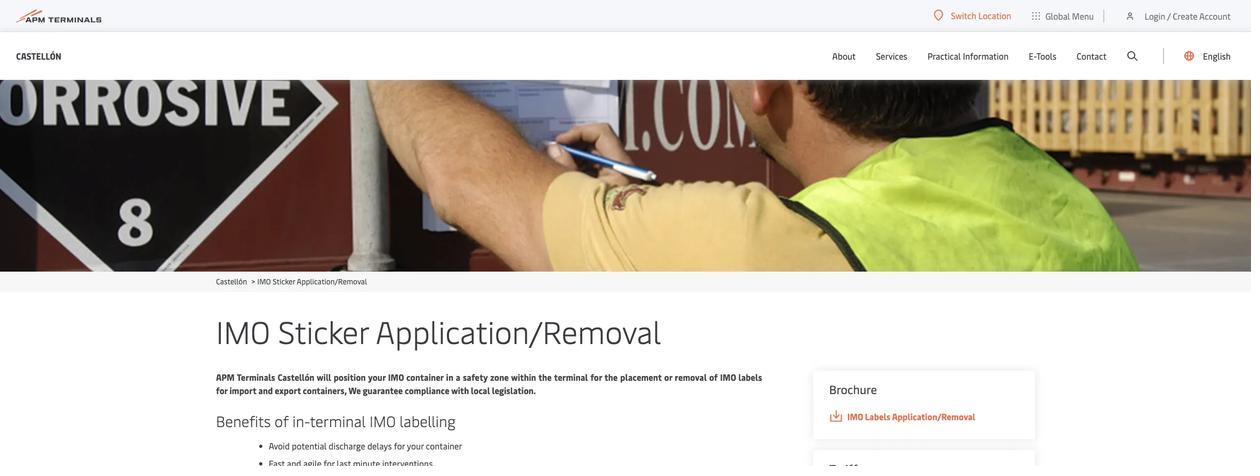 Task type: vqa. For each thing, say whether or not it's contained in the screenshot.
the left terminal
yes



Task type: describe. For each thing, give the bounding box(es) containing it.
castellón for castellón
[[16, 50, 61, 62]]

contact button
[[1077, 32, 1107, 80]]

location
[[979, 10, 1012, 21]]

local
[[471, 385, 490, 397]]

castellón > imo sticker application/removal
[[216, 277, 367, 287]]

english button
[[1185, 32, 1232, 80]]

apm terminals castellón will position your imo container in a safety zone within the terminal for the placement or removal of imo labels for import and export containers, we guarantee compliance with local legislation.
[[216, 372, 763, 397]]

labelling
[[400, 411, 456, 432]]

practical
[[928, 50, 961, 62]]

apm
[[216, 372, 235, 384]]

imo labelling barcelona image
[[0, 80, 1252, 272]]

your for position
[[368, 372, 386, 384]]

1 vertical spatial terminal
[[310, 411, 366, 432]]

>
[[252, 277, 255, 287]]

imo left "labels"
[[721, 372, 736, 384]]

switch
[[952, 10, 977, 21]]

delays
[[368, 441, 392, 453]]

practical information
[[928, 50, 1009, 62]]

1 the from the left
[[539, 372, 552, 384]]

or
[[665, 372, 673, 384]]

create
[[1174, 10, 1198, 22]]

services
[[877, 50, 908, 62]]

global
[[1046, 10, 1071, 22]]

imo up 'delays'
[[370, 411, 396, 432]]

benefits of in-terminal imo labelling
[[216, 411, 456, 432]]

compliance
[[405, 385, 450, 397]]

container inside the apm terminals castellón will position your imo container in a safety zone within the terminal for the placement or removal of imo labels for import and export containers, we guarantee compliance with local legislation.
[[407, 372, 444, 384]]

global menu
[[1046, 10, 1095, 22]]

account
[[1200, 10, 1232, 22]]

brochure
[[830, 382, 878, 398]]

imo up terminals
[[216, 311, 270, 353]]

guarantee
[[363, 385, 403, 397]]

import
[[230, 385, 257, 397]]

zone
[[491, 372, 509, 384]]

with
[[452, 385, 469, 397]]

potential
[[292, 441, 327, 453]]

imo labels application/removal
[[848, 411, 976, 423]]

practical information button
[[928, 32, 1009, 80]]

export
[[275, 385, 301, 397]]

/
[[1168, 10, 1172, 22]]

1 vertical spatial container
[[426, 441, 463, 453]]

0 vertical spatial application/removal
[[297, 277, 367, 287]]

in-
[[293, 411, 310, 432]]

safety
[[463, 372, 488, 384]]

your for for
[[407, 441, 424, 453]]

0 vertical spatial castellón link
[[16, 49, 61, 63]]

e-tools button
[[1030, 32, 1057, 80]]

login
[[1145, 10, 1166, 22]]

application/removal for sticker
[[376, 311, 662, 353]]

a
[[456, 372, 461, 384]]

english
[[1204, 50, 1232, 62]]

0 vertical spatial for
[[591, 372, 603, 384]]

about
[[833, 50, 856, 62]]

imo sticker application/removal
[[216, 311, 662, 353]]



Task type: locate. For each thing, give the bounding box(es) containing it.
containers,
[[303, 385, 347, 397]]

switch location
[[952, 10, 1012, 21]]

application/removal for labels
[[893, 411, 976, 423]]

2 horizontal spatial castellón
[[278, 372, 315, 384]]

about button
[[833, 32, 856, 80]]

of right removal
[[710, 372, 718, 384]]

the left placement
[[605, 372, 618, 384]]

login / create account link
[[1126, 0, 1232, 31]]

avoid
[[269, 441, 290, 453]]

imo right >
[[257, 277, 271, 287]]

contact
[[1077, 50, 1107, 62]]

2 horizontal spatial for
[[591, 372, 603, 384]]

castellón
[[16, 50, 61, 62], [216, 277, 247, 287], [278, 372, 315, 384]]

imo
[[257, 277, 271, 287], [216, 311, 270, 353], [388, 372, 404, 384], [721, 372, 736, 384], [370, 411, 396, 432], [848, 411, 864, 423]]

castellón for castellón > imo sticker application/removal
[[216, 277, 247, 287]]

application/removal
[[297, 277, 367, 287], [376, 311, 662, 353], [893, 411, 976, 423]]

e-
[[1030, 50, 1037, 62]]

0 vertical spatial of
[[710, 372, 718, 384]]

e-tools
[[1030, 50, 1057, 62]]

labels
[[739, 372, 763, 384]]

of left in-
[[275, 411, 289, 432]]

container
[[407, 372, 444, 384], [426, 441, 463, 453]]

1 horizontal spatial of
[[710, 372, 718, 384]]

sticker up will
[[278, 311, 369, 353]]

of
[[710, 372, 718, 384], [275, 411, 289, 432]]

1 horizontal spatial castellón link
[[216, 277, 247, 287]]

1 horizontal spatial application/removal
[[376, 311, 662, 353]]

0 vertical spatial sticker
[[273, 277, 295, 287]]

2 vertical spatial castellón
[[278, 372, 315, 384]]

1 vertical spatial for
[[216, 385, 228, 397]]

within
[[511, 372, 536, 384]]

legislation.
[[492, 385, 536, 397]]

position
[[334, 372, 366, 384]]

for left placement
[[591, 372, 603, 384]]

2 horizontal spatial application/removal
[[893, 411, 976, 423]]

placement
[[621, 372, 662, 384]]

0 horizontal spatial for
[[216, 385, 228, 397]]

terminal
[[554, 372, 588, 384], [310, 411, 366, 432]]

sticker right >
[[273, 277, 295, 287]]

your
[[368, 372, 386, 384], [407, 441, 424, 453]]

0 horizontal spatial castellón link
[[16, 49, 61, 63]]

for down apm
[[216, 385, 228, 397]]

0 horizontal spatial of
[[275, 411, 289, 432]]

0 horizontal spatial terminal
[[310, 411, 366, 432]]

your inside the apm terminals castellón will position your imo container in a safety zone within the terminal for the placement or removal of imo labels for import and export containers, we guarantee compliance with local legislation.
[[368, 372, 386, 384]]

your up guarantee
[[368, 372, 386, 384]]

1 horizontal spatial your
[[407, 441, 424, 453]]

0 horizontal spatial application/removal
[[297, 277, 367, 287]]

the
[[539, 372, 552, 384], [605, 372, 618, 384]]

your down labelling
[[407, 441, 424, 453]]

1 horizontal spatial for
[[394, 441, 405, 453]]

sticker
[[273, 277, 295, 287], [278, 311, 369, 353]]

avoid potential discharge delays for your container
[[269, 441, 463, 453]]

1 vertical spatial castellón link
[[216, 277, 247, 287]]

services button
[[877, 32, 908, 80]]

1 vertical spatial of
[[275, 411, 289, 432]]

imo left labels
[[848, 411, 864, 423]]

2 the from the left
[[605, 372, 618, 384]]

castellón link
[[16, 49, 61, 63], [216, 277, 247, 287]]

for
[[591, 372, 603, 384], [216, 385, 228, 397], [394, 441, 405, 453]]

1 vertical spatial application/removal
[[376, 311, 662, 353]]

in
[[446, 372, 454, 384]]

container up compliance
[[407, 372, 444, 384]]

removal
[[675, 372, 707, 384]]

1 horizontal spatial the
[[605, 372, 618, 384]]

menu
[[1073, 10, 1095, 22]]

labels
[[866, 411, 891, 423]]

1 vertical spatial your
[[407, 441, 424, 453]]

benefits
[[216, 411, 271, 432]]

login / create account
[[1145, 10, 1232, 22]]

terminal right within at the left bottom of page
[[554, 372, 588, 384]]

information
[[964, 50, 1009, 62]]

global menu button
[[1023, 0, 1105, 32]]

the right within at the left bottom of page
[[539, 372, 552, 384]]

2 vertical spatial for
[[394, 441, 405, 453]]

2 vertical spatial application/removal
[[893, 411, 976, 423]]

and
[[259, 385, 273, 397]]

terminals
[[237, 372, 275, 384]]

for right 'delays'
[[394, 441, 405, 453]]

imo up guarantee
[[388, 372, 404, 384]]

tools
[[1037, 50, 1057, 62]]

of inside the apm terminals castellón will position your imo container in a safety zone within the terminal for the placement or removal of imo labels for import and export containers, we guarantee compliance with local legislation.
[[710, 372, 718, 384]]

castellón inside the apm terminals castellón will position your imo container in a safety zone within the terminal for the placement or removal of imo labels for import and export containers, we guarantee compliance with local legislation.
[[278, 372, 315, 384]]

terminal inside the apm terminals castellón will position your imo container in a safety zone within the terminal for the placement or removal of imo labels for import and export containers, we guarantee compliance with local legislation.
[[554, 372, 588, 384]]

0 vertical spatial castellón
[[16, 50, 61, 62]]

1 vertical spatial castellón
[[216, 277, 247, 287]]

0 vertical spatial your
[[368, 372, 386, 384]]

will
[[317, 372, 331, 384]]

0 horizontal spatial the
[[539, 372, 552, 384]]

terminal up discharge
[[310, 411, 366, 432]]

1 horizontal spatial castellón
[[216, 277, 247, 287]]

0 vertical spatial terminal
[[554, 372, 588, 384]]

imo labels application/removal link
[[830, 411, 1020, 424]]

1 vertical spatial sticker
[[278, 311, 369, 353]]

0 vertical spatial container
[[407, 372, 444, 384]]

container down labelling
[[426, 441, 463, 453]]

1 horizontal spatial terminal
[[554, 372, 588, 384]]

0 horizontal spatial your
[[368, 372, 386, 384]]

0 horizontal spatial castellón
[[16, 50, 61, 62]]

discharge
[[329, 441, 366, 453]]

we
[[349, 385, 361, 397]]

switch location button
[[935, 10, 1012, 21]]



